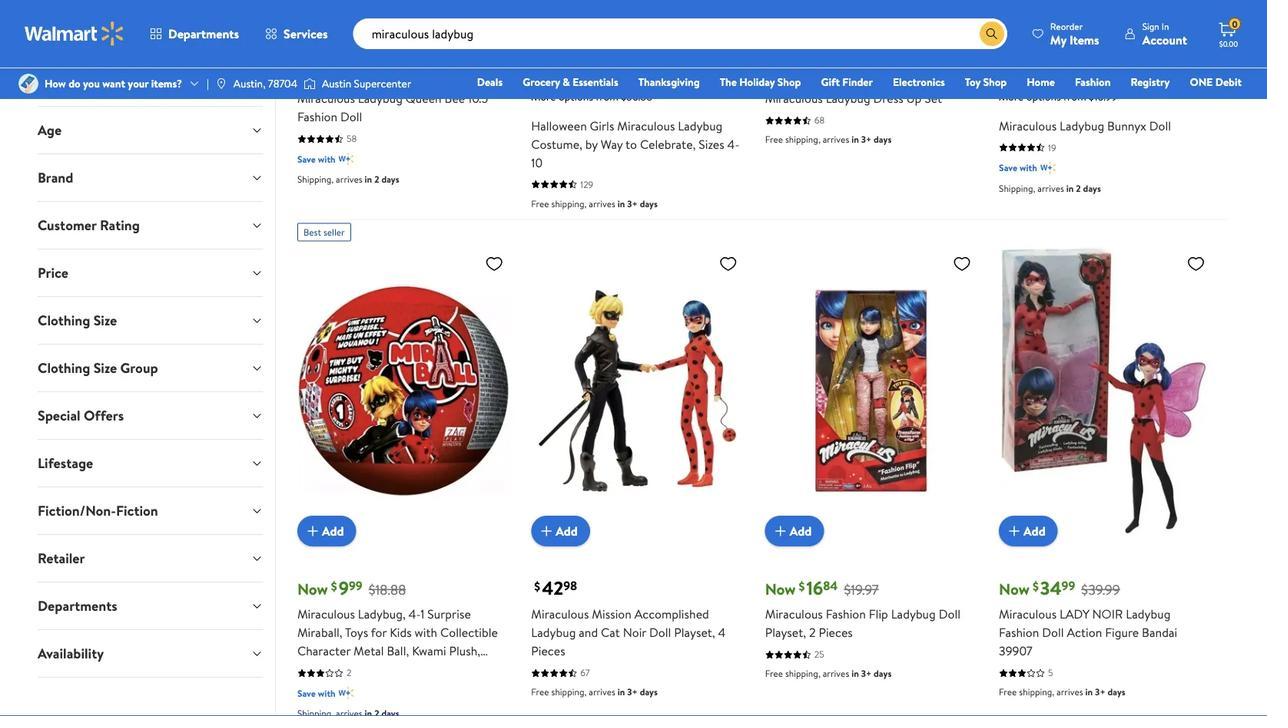Task type: locate. For each thing, give the bounding box(es) containing it.
options up $ 39 99
[[544, 7, 587, 24]]

ladybug down 42 in the left bottom of the page
[[531, 625, 576, 642]]

figure
[[1105, 625, 1139, 642]]

1 horizontal spatial options link
[[999, 0, 1067, 31]]

1 horizontal spatial playset,
[[765, 625, 806, 642]]

availability button
[[25, 631, 275, 677]]

0 horizontal spatial 19
[[308, 59, 325, 85]]

speed tab
[[25, 59, 275, 106]]

now inside now $ 9 99 $18.88 miraculous ladybug, 4-1 surprise miraball, toys for kids with collectible character metal ball, kwami plush, glittery stickers and white ribbon, wyncor
[[297, 579, 328, 600]]

do
[[69, 76, 80, 91]]

departments up the "|"
[[168, 25, 239, 42]]

days down the figure
[[1108, 686, 1126, 699]]

1 horizontal spatial 4-
[[727, 136, 740, 152]]

0 vertical spatial departments button
[[137, 15, 252, 52]]

toys
[[345, 625, 368, 642]]

walmart+
[[1196, 96, 1242, 111]]

lifestage tab
[[25, 440, 275, 487]]

save with for 19
[[297, 152, 336, 166]]

playset, right 4
[[765, 625, 806, 642]]

add to cart image
[[303, 6, 322, 25], [771, 523, 790, 541], [1005, 523, 1024, 541]]

0 horizontal spatial more
[[531, 89, 556, 104]]

miraculous down 34
[[999, 606, 1057, 623]]

4
[[718, 625, 726, 642]]

now $ 9 99 $18.88 miraculous ladybug, 4-1 surprise miraball, toys for kids with collectible character metal ball, kwami plush, glittery stickers and white ribbon, wyncor
[[297, 576, 498, 697]]

0 horizontal spatial 98
[[325, 61, 339, 78]]

ladybug
[[358, 90, 403, 107], [826, 90, 870, 107], [678, 117, 723, 134], [1060, 117, 1104, 134], [891, 606, 936, 623], [1126, 606, 1171, 623], [531, 625, 576, 642]]

shipping,
[[297, 173, 334, 186], [999, 182, 1035, 195]]

1 horizontal spatial 99
[[562, 61, 575, 78]]

supercenter
[[354, 76, 411, 91]]

0 vertical spatial clothing
[[37, 311, 90, 330]]

in
[[852, 133, 859, 146], [365, 173, 372, 186], [1066, 182, 1074, 195], [618, 197, 625, 210], [852, 668, 859, 681], [618, 686, 625, 699], [1085, 686, 1093, 699]]

gift finder
[[821, 75, 873, 90]]

2 walmart plus image from the top
[[339, 686, 354, 702]]

miraculous ladybug queen bee 10.5" fashion doll
[[297, 90, 492, 125]]

0 vertical spatial departments
[[168, 25, 239, 42]]

 image
[[304, 76, 316, 91], [215, 78, 227, 90]]

more down 39
[[531, 89, 556, 104]]

character
[[297, 643, 351, 660]]

 image for austin, 78704
[[215, 78, 227, 90]]

kwami
[[412, 643, 446, 660]]

4- up kids
[[409, 606, 421, 623]]

1 from from the left
[[596, 89, 619, 104]]

debit
[[1216, 75, 1242, 90]]

3+ down the to
[[627, 197, 638, 210]]

ladybug left queen
[[358, 90, 403, 107]]

1 horizontal spatial options
[[1026, 89, 1061, 104]]

2 horizontal spatial add to cart image
[[771, 6, 790, 25]]

0 vertical spatial walmart plus image
[[339, 151, 354, 167]]

1 horizontal spatial shipping, arrives in 2 days
[[999, 182, 1101, 195]]

0 vertical spatial pieces
[[819, 625, 853, 642]]

in down miraculous ladybug queen bee 10.5" fashion doll
[[365, 173, 372, 186]]

25 inside the now $ 25 98 $31.98 miraculous ladybug dress up set
[[806, 59, 826, 85]]

1 vertical spatial clothing
[[37, 358, 90, 378]]

99 inside now $ 9 99 $18.88 miraculous ladybug, 4-1 surprise miraball, toys for kids with collectible character metal ball, kwami plush, glittery stickers and white ribbon, wyncor
[[349, 578, 362, 595]]

3+ down flip
[[861, 668, 872, 681]]

add button up 34
[[999, 516, 1058, 547]]

2 horizontal spatial 98
[[826, 61, 840, 78]]

doll
[[340, 108, 362, 125], [1149, 117, 1171, 134], [939, 606, 961, 623], [649, 625, 671, 642], [1042, 625, 1064, 642]]

playset, inside 'now $ 16 84 $19.97 miraculous fashion flip ladybug doll playset, 2 pieces'
[[765, 625, 806, 642]]

1 vertical spatial departments
[[37, 597, 117, 616]]

to
[[626, 136, 637, 152]]

1 vertical spatial pieces
[[531, 643, 565, 660]]

grocery & essentials link
[[516, 74, 625, 90]]

pieces
[[819, 625, 853, 642], [531, 643, 565, 660]]

98 inside $ 42 98
[[563, 578, 577, 595]]

3+ down action
[[1095, 686, 1105, 699]]

1 horizontal spatial departments
[[168, 25, 239, 42]]

$19.97
[[844, 580, 879, 600]]

clothing size group tab
[[25, 345, 275, 392]]

speed
[[37, 73, 74, 92]]

arrives down 129
[[589, 197, 615, 210]]

98 inside $ 19 98
[[325, 61, 339, 78]]

with inside now $ 9 99 $18.88 miraculous ladybug, 4-1 surprise miraball, toys for kids with collectible character metal ball, kwami plush, glittery stickers and white ribbon, wyncor
[[415, 625, 437, 642]]

1 vertical spatial size
[[93, 358, 117, 378]]

miraculous up the 68
[[765, 90, 823, 107]]

add to cart image for miraculous mission accomplished ladybug and cat noir doll playset, 4 pieces image
[[537, 523, 556, 541]]

fashion inside 'now $ 16 84 $19.97 miraculous fashion flip ladybug doll playset, 2 pieces'
[[826, 606, 866, 623]]

now inside now $ 34 99 $39.99 miraculous lady noir ladybug fashion doll action figure bandai 39907
[[999, 579, 1030, 600]]

save down glittery
[[297, 687, 316, 700]]

miraculous
[[297, 90, 355, 107], [765, 90, 823, 107], [617, 117, 675, 134], [999, 117, 1057, 134], [297, 606, 355, 623], [531, 606, 589, 623], [765, 606, 823, 623], [999, 606, 1057, 623]]

now $ 25 98 $31.98 miraculous ladybug dress up set
[[765, 59, 942, 107]]

0 vertical spatial size
[[93, 311, 117, 330]]

1 shop from the left
[[778, 75, 801, 90]]

$ left 39
[[534, 62, 540, 79]]

1 playset, from the left
[[674, 625, 715, 642]]

shipping, arrives in 2 days down 58
[[297, 173, 399, 186]]

arrives down action
[[1057, 686, 1083, 699]]

celebrate,
[[640, 136, 696, 152]]

price button
[[25, 249, 275, 296]]

ladybug down gift finder
[[826, 90, 870, 107]]

miraculous fashion flip ladybug doll playset, 2 pieces image
[[765, 248, 978, 535]]

0 vertical spatial 4-
[[727, 136, 740, 152]]

deals link
[[470, 74, 510, 90]]

$ inside $ 39 99
[[534, 62, 540, 79]]

thanksgiving
[[638, 75, 700, 90]]

walmart plus image
[[339, 151, 354, 167], [339, 686, 354, 702]]

 image right 78704 at the top
[[304, 76, 316, 91]]

1
[[421, 606, 425, 623]]

0 horizontal spatial options
[[559, 89, 593, 104]]

best
[[303, 226, 321, 239]]

miraculous down $ 19 98
[[297, 90, 355, 107]]

age button
[[25, 106, 275, 153]]

3+ down the now $ 25 98 $31.98 miraculous ladybug dress up set
[[861, 133, 872, 146]]

0 horizontal spatial 99
[[349, 578, 362, 595]]

0 horizontal spatial departments
[[37, 597, 117, 616]]

options link up $ 39 99
[[531, 0, 599, 31]]

sign in to add to favorites list, miraculous mission accomplished ladybug and cat noir doll playset, 4 pieces image
[[719, 254, 737, 273]]

1 horizontal spatial pieces
[[819, 625, 853, 642]]

0 vertical spatial 25
[[806, 59, 826, 85]]

2 size from the top
[[93, 358, 117, 378]]

and inside the miraculous mission accomplished ladybug and cat noir doll playset, 4 pieces
[[579, 625, 598, 642]]

fiction/non-fiction tab
[[25, 488, 275, 534]]

accomplished
[[635, 606, 709, 623]]

$ inside $ 42 98
[[534, 578, 540, 595]]

1 options from the left
[[559, 89, 593, 104]]

lifestage
[[37, 454, 93, 473]]

more options from $30.88
[[531, 89, 653, 104]]

1 vertical spatial 4-
[[409, 606, 421, 623]]

$ left 34
[[1033, 578, 1039, 595]]

walmart plus image down stickers at the left bottom
[[339, 686, 354, 702]]

0 horizontal spatial shipping, arrives in 2 days
[[297, 173, 399, 186]]

0 horizontal spatial options
[[544, 7, 587, 24]]

1 horizontal spatial  image
[[304, 76, 316, 91]]

one
[[1190, 75, 1213, 90]]

0 horizontal spatial add to cart image
[[303, 523, 322, 541]]

1 horizontal spatial more
[[999, 89, 1024, 104]]

0 horizontal spatial 4-
[[409, 606, 421, 623]]

1 horizontal spatial 98
[[563, 578, 577, 595]]

save with down glittery
[[297, 687, 336, 700]]

kids
[[390, 625, 412, 642]]

departments button up the "|"
[[137, 15, 252, 52]]

departments inside departments tab
[[37, 597, 117, 616]]

add button for $39.99
[[999, 516, 1058, 547]]

now left 34
[[999, 579, 1030, 600]]

save for $18.88
[[297, 687, 316, 700]]

free shipping, arrives in 3+ days down 5
[[999, 686, 1126, 699]]

1 horizontal spatial shop
[[983, 75, 1007, 90]]

doll down lady at bottom right
[[1042, 625, 1064, 642]]

1 horizontal spatial add to cart image
[[537, 523, 556, 541]]

ladybug up bandai
[[1126, 606, 1171, 623]]

0 horizontal spatial  image
[[215, 78, 227, 90]]

fashion inside now $ 34 99 $39.99 miraculous lady noir ladybug fashion doll action figure bandai 39907
[[999, 625, 1039, 642]]

free shipping, arrives in 3+ days down 129
[[531, 197, 658, 210]]

99
[[562, 61, 575, 78], [349, 578, 362, 595], [1062, 578, 1075, 595]]

fiction/non-
[[37, 501, 116, 521]]

in down way on the top of page
[[618, 197, 625, 210]]

2 horizontal spatial 99
[[1062, 578, 1075, 595]]

 image
[[18, 74, 38, 94]]

add
[[790, 7, 812, 24], [322, 523, 344, 540], [556, 523, 578, 540], [790, 523, 812, 540], [1024, 523, 1046, 540]]

$ right 78704 at the top
[[300, 62, 306, 79]]

$0.00
[[1219, 38, 1238, 49]]

home
[[1027, 75, 1055, 90]]

miraculous inside now $ 9 99 $18.88 miraculous ladybug, 4-1 surprise miraball, toys for kids with collectible character metal ball, kwami plush, glittery stickers and white ribbon, wyncor
[[297, 606, 355, 623]]

special offers
[[37, 406, 123, 425]]

add to cart image
[[771, 6, 790, 25], [303, 523, 322, 541], [537, 523, 556, 541]]

19
[[308, 59, 325, 85], [1048, 141, 1056, 154]]

now inside the now $ 25 98 $31.98 miraculous ladybug dress up set
[[765, 62, 796, 84]]

shop right holiday on the top right of the page
[[778, 75, 801, 90]]

fashion link
[[1068, 74, 1118, 90]]

doll inside 'now $ 16 84 $19.97 miraculous fashion flip ladybug doll playset, 2 pieces'
[[939, 606, 961, 623]]

5
[[1048, 667, 1053, 680]]

gift
[[821, 75, 840, 90]]

$ left the 27 at the top of page
[[1002, 62, 1008, 79]]

days down halloween girls miraculous ladybug costume, by way to celebrate, sizes 4- 10
[[640, 197, 658, 210]]

miraculous inside the now $ 25 98 $31.98 miraculous ladybug dress up set
[[765, 90, 823, 107]]

2 horizontal spatial add to cart image
[[1005, 523, 1024, 541]]

$ 27 88
[[1002, 59, 1043, 85]]

98 down services at the top left
[[325, 61, 339, 78]]

options for first options link from right
[[1011, 7, 1055, 24]]

2
[[374, 173, 379, 186], [1076, 182, 1081, 195], [809, 625, 816, 642], [346, 667, 351, 680]]

with up the best seller
[[318, 152, 336, 166]]

now inside 'now $ 16 84 $19.97 miraculous fashion flip ladybug doll playset, 2 pieces'
[[765, 579, 796, 600]]

with up kwami on the left of the page
[[415, 625, 437, 642]]

1 size from the top
[[93, 311, 117, 330]]

doll right flip
[[939, 606, 961, 623]]

and
[[579, 625, 598, 642], [386, 662, 405, 679]]

1 vertical spatial and
[[386, 662, 405, 679]]

now left gift
[[765, 62, 796, 84]]

options for 1st options link from left
[[544, 7, 587, 24]]

miraculous inside now $ 34 99 $39.99 miraculous lady noir ladybug fashion doll action figure bandai 39907
[[999, 606, 1057, 623]]

surprise
[[428, 606, 471, 623]]

pieces down 84
[[819, 625, 853, 642]]

free shipping, arrives in 3+ days
[[765, 133, 892, 146], [531, 197, 658, 210], [765, 668, 892, 681], [531, 686, 658, 699], [999, 686, 1126, 699]]

0 horizontal spatial pieces
[[531, 643, 565, 660]]

free shipping, arrives in 3+ days for 34
[[999, 686, 1126, 699]]

fashion down the $19.97
[[826, 606, 866, 623]]

2 clothing from the top
[[37, 358, 90, 378]]

2 more from the left
[[999, 89, 1024, 104]]

in down miraculous ladybug bunnyx doll on the right
[[1066, 182, 1074, 195]]

miraculous up the to
[[617, 117, 675, 134]]

fiction/non-fiction button
[[25, 488, 275, 534]]

2 from from the left
[[1063, 89, 1086, 104]]

$ 19 98
[[300, 59, 339, 85]]

add for $19.97
[[790, 523, 812, 540]]

action
[[1067, 625, 1102, 642]]

58
[[346, 132, 357, 145]]

0 vertical spatial and
[[579, 625, 598, 642]]

your
[[128, 76, 149, 91]]

options up my
[[1011, 7, 1055, 24]]

arrives down 67 on the left of page
[[589, 686, 615, 699]]

seller
[[323, 226, 345, 239]]

shop right toy
[[983, 75, 1007, 90]]

ladybug inside 'now $ 16 84 $19.97 miraculous fashion flip ladybug doll playset, 2 pieces'
[[891, 606, 936, 623]]

and left the cat at the left
[[579, 625, 598, 642]]

clothing size tab
[[25, 297, 275, 344]]

miraculous inside 'now $ 16 84 $19.97 miraculous fashion flip ladybug doll playset, 2 pieces'
[[765, 606, 823, 623]]

$ left 16
[[799, 578, 805, 595]]

size inside dropdown button
[[93, 358, 117, 378]]

free shipping, arrives in 3+ days down 'now $ 16 84 $19.97 miraculous fashion flip ladybug doll playset, 2 pieces'
[[765, 668, 892, 681]]

25 left finder at the right top
[[806, 59, 826, 85]]

shipping, arrives in 2 days down walmart plus image
[[999, 182, 1101, 195]]

from for 27
[[1063, 89, 1086, 104]]

by
[[585, 136, 598, 152]]

25 down 'now $ 16 84 $19.97 miraculous fashion flip ladybug doll playset, 2 pieces'
[[814, 649, 824, 662]]

options link up my
[[999, 0, 1067, 31]]

miraculous down the more options from $16.99
[[999, 117, 1057, 134]]

miraculous inside halloween girls miraculous ladybug costume, by way to celebrate, sizes 4- 10
[[617, 117, 675, 134]]

98 up the miraculous mission accomplished ladybug and cat noir doll playset, 4 pieces
[[563, 578, 577, 595]]

account
[[1142, 31, 1187, 48]]

miraculous ladybug, 4-1 surprise miraball, toys for kids with collectible character metal ball, kwami plush, glittery stickers and white ribbon, wyncor image
[[297, 248, 510, 535]]

queen
[[406, 90, 442, 107]]

size left group
[[93, 358, 117, 378]]

now for 25
[[765, 62, 796, 84]]

0 horizontal spatial shop
[[778, 75, 801, 90]]

reorder
[[1050, 20, 1083, 33]]

availability tab
[[25, 631, 275, 677]]

walmart plus image down 58
[[339, 151, 354, 167]]

more options from $16.99
[[999, 89, 1118, 104]]

search icon image
[[986, 28, 998, 40]]

0 horizontal spatial options link
[[531, 0, 599, 31]]

age tab
[[25, 106, 275, 153]]

free shipping, arrives in 3+ days for 16
[[765, 668, 892, 681]]

ladybug inside the miraculous mission accomplished ladybug and cat noir doll playset, 4 pieces
[[531, 625, 576, 642]]

brand button
[[25, 154, 275, 201]]

ladybug inside miraculous ladybug queen bee 10.5" fashion doll
[[358, 90, 403, 107]]

1 clothing from the top
[[37, 311, 90, 330]]

doll inside now $ 34 99 $39.99 miraculous lady noir ladybug fashion doll action figure bandai 39907
[[1042, 625, 1064, 642]]

98 left finder at the right top
[[826, 61, 840, 78]]

98 for 19
[[325, 61, 339, 78]]

from left $16.99
[[1063, 89, 1086, 104]]

$ left 9
[[331, 578, 337, 595]]

clothing size group button
[[25, 345, 275, 392]]

add for $39.99
[[1024, 523, 1046, 540]]

99 inside now $ 34 99 $39.99 miraculous lady noir ladybug fashion doll action figure bandai 39907
[[1062, 578, 1075, 595]]

2 playset, from the left
[[765, 625, 806, 642]]

arrives down 'now $ 16 84 $19.97 miraculous fashion flip ladybug doll playset, 2 pieces'
[[823, 668, 849, 681]]

1 horizontal spatial from
[[1063, 89, 1086, 104]]

departments button up availability tab
[[25, 583, 275, 630]]

registry link
[[1124, 74, 1177, 90]]

0
[[1232, 17, 1238, 31]]

2 down 16
[[809, 625, 816, 642]]

1 horizontal spatial options
[[1011, 7, 1055, 24]]

playset,
[[674, 625, 715, 642], [765, 625, 806, 642]]

playset, left 4
[[674, 625, 715, 642]]

lifestage button
[[25, 440, 275, 487]]

pieces down 42 in the left bottom of the page
[[531, 643, 565, 660]]

pieces inside the miraculous mission accomplished ladybug and cat noir doll playset, 4 pieces
[[531, 643, 565, 660]]

0 horizontal spatial playset,
[[674, 625, 715, 642]]

1 options from the left
[[544, 7, 587, 24]]

0 horizontal spatial and
[[386, 662, 405, 679]]

1 walmart plus image from the top
[[339, 151, 354, 167]]

1 horizontal spatial 19
[[1048, 141, 1056, 154]]

$ left 42 in the left bottom of the page
[[534, 578, 540, 595]]

now
[[765, 62, 796, 84], [297, 579, 328, 600], [765, 579, 796, 600], [999, 579, 1030, 600]]

more
[[531, 89, 556, 104], [999, 89, 1024, 104]]

add button up 16
[[765, 516, 824, 547]]

from up the girls on the top left of the page
[[596, 89, 619, 104]]

1 more from the left
[[531, 89, 556, 104]]

clothing up the special
[[37, 358, 90, 378]]

deals
[[477, 75, 503, 90]]

1 vertical spatial walmart plus image
[[339, 686, 354, 702]]

free shipping, arrives in 3+ days for 25
[[765, 133, 892, 146]]

clothing inside clothing size dropdown button
[[37, 311, 90, 330]]

miraball,
[[297, 625, 343, 642]]

now left 9
[[297, 579, 328, 600]]

4- right sizes
[[727, 136, 740, 152]]

0 horizontal spatial from
[[596, 89, 619, 104]]

free shipping, arrives in 3+ days down the 68
[[765, 133, 892, 146]]

clothing inside clothing size group dropdown button
[[37, 358, 90, 378]]

shipping, arrives in 2 days
[[297, 173, 399, 186], [999, 182, 1101, 195]]

2 options from the left
[[1011, 7, 1055, 24]]

2 options from the left
[[1026, 89, 1061, 104]]

save for 19
[[297, 152, 316, 166]]

options for 27
[[1026, 89, 1061, 104]]

days down the dress at right
[[874, 133, 892, 146]]

clothing for clothing size
[[37, 311, 90, 330]]

1 horizontal spatial add to cart image
[[771, 523, 790, 541]]

bee
[[445, 90, 465, 107]]

size up "clothing size group"
[[93, 311, 117, 330]]

1 vertical spatial 25
[[814, 649, 824, 662]]

brand
[[37, 168, 73, 187]]

doll up 58
[[340, 108, 362, 125]]

now for 9
[[297, 579, 328, 600]]

add button up $ 42 98
[[531, 516, 590, 547]]

save up best
[[297, 152, 316, 166]]

halloween
[[531, 117, 587, 134]]

1 horizontal spatial and
[[579, 625, 598, 642]]

way
[[601, 136, 623, 152]]

2 right glittery
[[346, 667, 351, 680]]

miraculous mission accomplished ladybug and cat noir doll playset, 4 pieces image
[[531, 248, 744, 535]]

0 vertical spatial 19
[[308, 59, 325, 85]]

size inside dropdown button
[[93, 311, 117, 330]]

sign in to add to favorites list, miraculous ladybug, 4-1 surprise miraball, toys for kids with collectible character metal ball, kwami plush, glittery stickers and white ribbon, wyncor image
[[485, 254, 504, 273]]

noir
[[1092, 606, 1123, 623]]

free for 25
[[765, 133, 783, 146]]

more down the 27 at the top of page
[[999, 89, 1024, 104]]

$ left gift
[[799, 62, 805, 79]]

clothing down price
[[37, 311, 90, 330]]

ladybug,
[[358, 606, 406, 623]]

brand tab
[[25, 154, 275, 201]]

2 shop from the left
[[983, 75, 1007, 90]]

set
[[925, 90, 942, 107]]



Task type: vqa. For each thing, say whether or not it's contained in the screenshot.
vision
no



Task type: describe. For each thing, give the bounding box(es) containing it.
days down miraculous ladybug queen bee 10.5" fashion doll
[[381, 173, 399, 186]]

sign in to add to favorites list, miraculous lady noir ladybug fashion doll action figure bandai 39907 image
[[1187, 254, 1205, 273]]

dress
[[873, 90, 903, 107]]

free for 16
[[765, 668, 783, 681]]

Walmart Site-Wide search field
[[353, 18, 1007, 49]]

group
[[120, 358, 158, 378]]

$39.99
[[1081, 580, 1120, 600]]

in down the miraculous mission accomplished ladybug and cat noir doll playset, 4 pieces
[[618, 686, 625, 699]]

austin,
[[233, 76, 266, 91]]

with left walmart plus image
[[1020, 161, 1037, 174]]

now for 34
[[999, 579, 1030, 600]]

2 down miraculous ladybug bunnyx doll on the right
[[1076, 182, 1081, 195]]

fashion inside miraculous ladybug queen bee 10.5" fashion doll
[[297, 108, 337, 125]]

ladybug inside now $ 34 99 $39.99 miraculous lady noir ladybug fashion doll action figure bandai 39907
[[1126, 606, 1171, 623]]

2 down miraculous ladybug queen bee 10.5" fashion doll
[[374, 173, 379, 186]]

mission
[[592, 606, 632, 623]]

clothing size
[[37, 311, 117, 330]]

items?
[[151, 76, 182, 91]]

registry
[[1131, 75, 1170, 90]]

the holiday shop
[[720, 75, 801, 90]]

Search search field
[[353, 18, 1007, 49]]

78704
[[268, 76, 297, 91]]

retailer
[[37, 549, 85, 568]]

options for 39
[[559, 89, 593, 104]]

sign in account
[[1142, 20, 1187, 48]]

129
[[580, 178, 593, 191]]

add to cart image for 34
[[1005, 523, 1024, 541]]

home link
[[1020, 74, 1062, 90]]

playset, inside the miraculous mission accomplished ladybug and cat noir doll playset, 4 pieces
[[674, 625, 715, 642]]

customer rating tab
[[25, 202, 275, 249]]

$ 42 98
[[534, 576, 577, 601]]

arrives down 58
[[336, 173, 362, 186]]

98 for 42
[[563, 578, 577, 595]]

98 inside the now $ 25 98 $31.98 miraculous ladybug dress up set
[[826, 61, 840, 78]]

3+ for 34
[[1095, 686, 1105, 699]]

2 inside 'now $ 16 84 $19.97 miraculous fashion flip ladybug doll playset, 2 pieces'
[[809, 625, 816, 642]]

customer
[[37, 216, 96, 235]]

more for 39
[[531, 89, 556, 104]]

retailer button
[[25, 535, 275, 582]]

27
[[1010, 59, 1029, 85]]

pieces inside 'now $ 16 84 $19.97 miraculous fashion flip ladybug doll playset, 2 pieces'
[[819, 625, 853, 642]]

0 horizontal spatial shipping,
[[297, 173, 334, 186]]

the holiday shop link
[[713, 74, 808, 90]]

reorder my items
[[1050, 20, 1099, 48]]

clothing size group
[[37, 358, 158, 378]]

4- inside halloween girls miraculous ladybug costume, by way to celebrate, sizes 4- 10
[[727, 136, 740, 152]]

now $ 16 84 $19.97 miraculous fashion flip ladybug doll playset, 2 pieces
[[765, 576, 961, 642]]

size for clothing size group
[[93, 358, 117, 378]]

grocery & essentials
[[523, 75, 618, 90]]

fashion down items at the top right of the page
[[1075, 75, 1111, 90]]

how do you want your items?
[[45, 76, 182, 91]]

add button up 9
[[297, 516, 356, 547]]

retailer tab
[[25, 535, 275, 582]]

bandai
[[1142, 625, 1177, 642]]

in down 'now $ 16 84 $19.97 miraculous fashion flip ladybug doll playset, 2 pieces'
[[852, 668, 859, 681]]

days down noir
[[640, 686, 658, 699]]

customer rating
[[37, 216, 139, 235]]

austin, 78704
[[233, 76, 297, 91]]

age
[[37, 120, 61, 139]]

ladybug down $16.99
[[1060, 117, 1104, 134]]

+4 sizes
[[622, 38, 653, 51]]

save with for $18.88
[[297, 687, 336, 700]]

services button
[[252, 15, 341, 52]]

$ inside $ 27 88
[[1002, 62, 1008, 79]]

one debit link
[[1183, 74, 1249, 90]]

miraculous ladybug bunnyx doll image
[[999, 0, 1211, 18]]

clothing for clothing size group
[[37, 358, 90, 378]]

now for 16
[[765, 579, 796, 600]]

free for 34
[[999, 686, 1017, 699]]

68
[[814, 114, 825, 127]]

with down glittery
[[318, 687, 336, 700]]

add for 42
[[556, 523, 578, 540]]

$30.88
[[621, 89, 653, 104]]

services
[[284, 25, 328, 42]]

88
[[1029, 61, 1043, 78]]

customer rating button
[[25, 202, 275, 249]]

noir
[[623, 625, 646, 642]]

from for 39
[[596, 89, 619, 104]]

sizes
[[699, 136, 724, 152]]

 image for austin supercenter
[[304, 76, 316, 91]]

toy shop
[[965, 75, 1007, 90]]

items
[[1070, 31, 1099, 48]]

add button for $19.97
[[765, 516, 824, 547]]

3+ for 25
[[861, 133, 872, 146]]

up
[[906, 90, 922, 107]]

cat
[[601, 625, 620, 642]]

99 for 34
[[1062, 578, 1075, 595]]

+4
[[622, 38, 633, 51]]

free shipping, arrives in 3+ days down 67 on the left of page
[[531, 686, 658, 699]]

halloween girls miraculous ladybug costume, by way to celebrate, sizes 4- 10
[[531, 117, 740, 171]]

$31.98
[[846, 64, 883, 83]]

|
[[207, 76, 209, 91]]

price tab
[[25, 249, 275, 296]]

39907
[[999, 643, 1033, 660]]

want
[[102, 76, 125, 91]]

stickers
[[341, 662, 383, 679]]

10
[[531, 154, 543, 171]]

costume,
[[531, 136, 582, 152]]

doll inside the miraculous mission accomplished ladybug and cat noir doll playset, 4 pieces
[[649, 625, 671, 642]]

in down the now $ 25 98 $31.98 miraculous ladybug dress up set
[[852, 133, 859, 146]]

in down action
[[1085, 686, 1093, 699]]

99 for 9
[[349, 578, 362, 595]]

16
[[806, 576, 823, 601]]

arrives down the 68
[[823, 133, 849, 146]]

2 options link from the left
[[999, 0, 1067, 31]]

size for clothing size
[[93, 311, 117, 330]]

arrives down walmart plus image
[[1038, 182, 1064, 195]]

you
[[83, 76, 100, 91]]

miraculous lady noir ladybug fashion doll action figure bandai 39907 image
[[999, 248, 1211, 535]]

collectible
[[440, 625, 498, 642]]

girls
[[590, 117, 614, 134]]

walmart plus image
[[1040, 160, 1056, 176]]

9
[[339, 576, 349, 601]]

the
[[720, 75, 737, 90]]

price
[[37, 263, 68, 282]]

walmart plus image for $18.88
[[339, 686, 354, 702]]

3+ for 16
[[861, 668, 872, 681]]

save left walmart plus image
[[999, 161, 1018, 174]]

shipping, for 25
[[785, 133, 821, 146]]

save with left walmart plus image
[[999, 161, 1037, 174]]

ribbon,
[[443, 662, 483, 679]]

3+ down noir
[[627, 686, 638, 699]]

and inside now $ 9 99 $18.88 miraculous ladybug, 4-1 surprise miraball, toys for kids with collectible character metal ball, kwami plush, glittery stickers and white ribbon, wyncor
[[386, 662, 405, 679]]

add to cart image for the miraculous ladybug, 4-1 surprise miraball, toys for kids with collectible character metal ball, kwami plush, glittery stickers and white ribbon, wyncor image
[[303, 523, 322, 541]]

miraculous mission accomplished ladybug and cat noir doll playset, 4 pieces
[[531, 606, 726, 660]]

doll inside miraculous ladybug queen bee 10.5" fashion doll
[[340, 108, 362, 125]]

add to cart image for 16
[[771, 523, 790, 541]]

electronics
[[893, 75, 945, 90]]

departments tab
[[25, 583, 275, 630]]

4- inside now $ 9 99 $18.88 miraculous ladybug, 4-1 surprise miraball, toys for kids with collectible character metal ball, kwami plush, glittery stickers and white ribbon, wyncor
[[409, 606, 421, 623]]

42
[[542, 576, 563, 601]]

shipping, for 16
[[785, 668, 821, 681]]

for
[[371, 625, 387, 642]]

0 horizontal spatial add to cart image
[[303, 6, 322, 25]]

days down flip
[[874, 668, 892, 681]]

walmart image
[[25, 22, 124, 46]]

ladybug inside the now $ 25 98 $31.98 miraculous ladybug dress up set
[[826, 90, 870, 107]]

$ inside 'now $ 16 84 $19.97 miraculous fashion flip ladybug doll playset, 2 pieces'
[[799, 578, 805, 595]]

miraculous inside miraculous ladybug queen bee 10.5" fashion doll
[[297, 90, 355, 107]]

speed button
[[25, 59, 275, 106]]

1 options link from the left
[[531, 0, 599, 31]]

$ inside now $ 34 99 $39.99 miraculous lady noir ladybug fashion doll action figure bandai 39907
[[1033, 578, 1039, 595]]

wyncor
[[297, 680, 339, 697]]

special offers button
[[25, 392, 275, 439]]

$ inside now $ 9 99 $18.88 miraculous ladybug, 4-1 surprise miraball, toys for kids with collectible character metal ball, kwami plush, glittery stickers and white ribbon, wyncor
[[331, 578, 337, 595]]

1 horizontal spatial shipping,
[[999, 182, 1035, 195]]

add button up the holiday shop link
[[765, 0, 824, 31]]

1 vertical spatial 19
[[1048, 141, 1056, 154]]

sizes
[[635, 38, 653, 51]]

ball,
[[387, 643, 409, 660]]

miraculous ladybug bunnyx doll
[[999, 117, 1171, 134]]

more for 27
[[999, 89, 1024, 104]]

toy shop link
[[958, 74, 1014, 90]]

thanksgiving link
[[631, 74, 707, 90]]

$ inside $ 19 98
[[300, 62, 306, 79]]

walmart plus image for 19
[[339, 151, 354, 167]]

$ inside the now $ 25 98 $31.98 miraculous ladybug dress up set
[[799, 62, 805, 79]]

special offers tab
[[25, 392, 275, 439]]

sign in to add to favorites list, miraculous fashion flip ladybug doll playset, 2 pieces image
[[953, 254, 971, 273]]

99 inside $ 39 99
[[562, 61, 575, 78]]

shipping, for 34
[[1019, 686, 1054, 699]]

white
[[408, 662, 440, 679]]

miraculous inside the miraculous mission accomplished ladybug and cat noir doll playset, 4 pieces
[[531, 606, 589, 623]]

34
[[1040, 576, 1062, 601]]

10.5"
[[468, 90, 492, 107]]

now $ 34 99 $39.99 miraculous lady noir ladybug fashion doll action figure bandai 39907
[[999, 576, 1177, 660]]

1 vertical spatial departments button
[[25, 583, 275, 630]]

add button for 42
[[531, 516, 590, 547]]

days down miraculous ladybug bunnyx doll on the right
[[1083, 182, 1101, 195]]

ladybug inside halloween girls miraculous ladybug costume, by way to celebrate, sizes 4- 10
[[678, 117, 723, 134]]

67
[[580, 667, 590, 680]]

clothing size button
[[25, 297, 275, 344]]

holiday
[[739, 75, 775, 90]]

special
[[37, 406, 80, 425]]

doll right the bunnyx
[[1149, 117, 1171, 134]]



